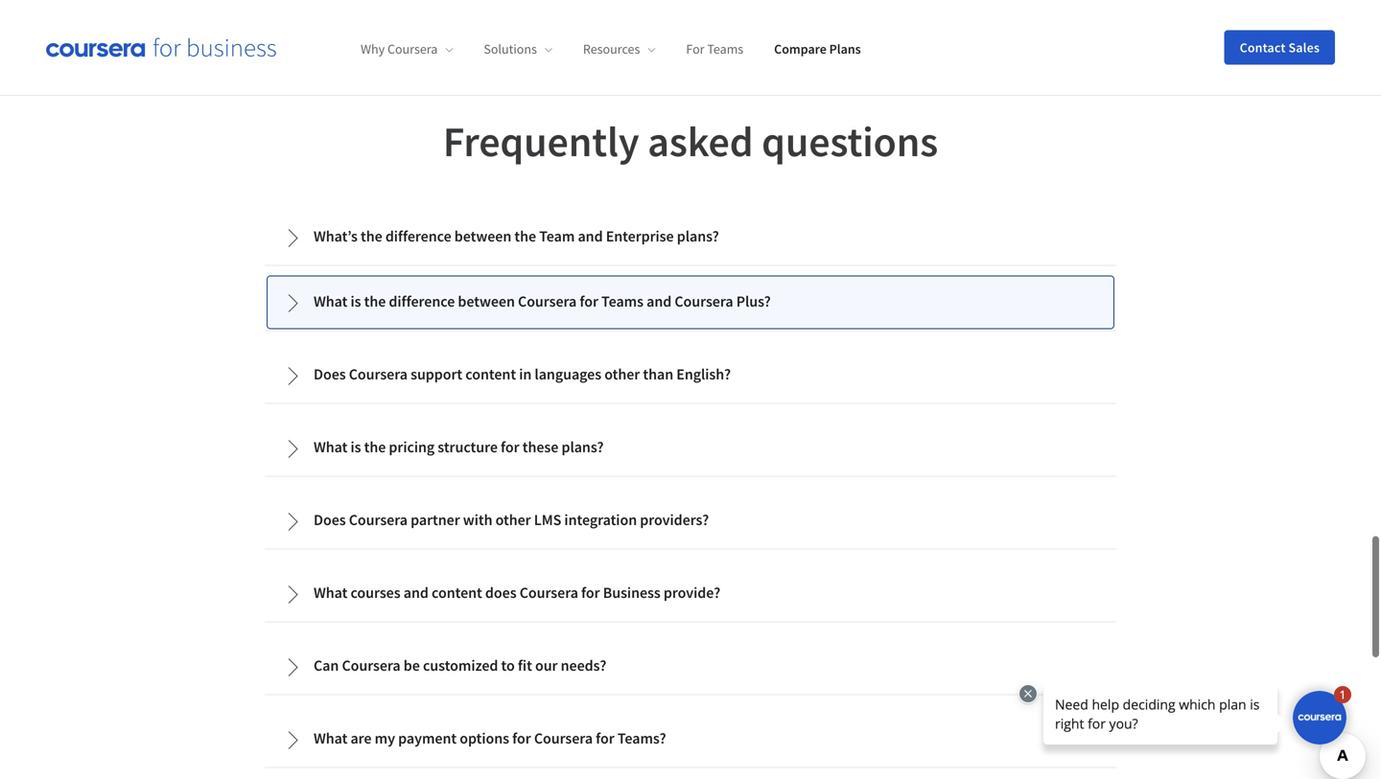 Task type: describe. For each thing, give the bounding box(es) containing it.
provide?
[[664, 584, 721, 603]]

why coursera
[[361, 40, 438, 58]]

what is the pricing structure for these plans?
[[314, 438, 604, 457]]

integration
[[564, 511, 637, 530]]

frequently asked questions
[[443, 115, 938, 168]]

compare
[[774, 40, 827, 58]]

what is the pricing structure for these plans? button
[[268, 423, 1114, 474]]

what are my payment options for coursera for teams? button
[[268, 714, 1114, 766]]

business
[[603, 584, 661, 603]]

can coursera be customized to fit our needs?
[[314, 657, 606, 676]]

lms
[[534, 511, 561, 530]]

partner
[[411, 511, 460, 530]]

between inside what's the difference between the team and enterprise plans? dropdown button
[[454, 227, 511, 246]]

coursera for business image
[[46, 38, 276, 57]]

in
[[519, 365, 532, 384]]

1 horizontal spatial and
[[578, 227, 603, 246]]

what for what is the pricing structure for these plans?
[[314, 438, 348, 457]]

1 horizontal spatial teams
[[707, 40, 744, 58]]

what for what are my payment options for coursera for teams?
[[314, 730, 348, 749]]

resources
[[583, 40, 640, 58]]

pricing
[[389, 438, 435, 457]]

compare plans link
[[774, 40, 861, 58]]

plus?
[[736, 292, 771, 311]]

does coursera partner with other lms integration providers? button
[[268, 495, 1114, 547]]

coursera right does
[[520, 584, 578, 603]]

contact sales button
[[1225, 30, 1335, 65]]

does
[[485, 584, 517, 603]]

coursera left support
[[349, 365, 408, 384]]

sales
[[1289, 39, 1320, 56]]

for left teams?
[[596, 730, 615, 749]]

0 vertical spatial other
[[605, 365, 640, 384]]

content for does
[[432, 584, 482, 603]]

questions
[[762, 115, 938, 168]]

asked
[[648, 115, 753, 168]]

fit
[[518, 657, 532, 676]]

compare plans
[[774, 40, 861, 58]]

what for what is the difference between coursera for teams and coursera plus?
[[314, 292, 348, 311]]

is for difference
[[351, 292, 361, 311]]

enterprise
[[606, 227, 674, 246]]

coursera down team
[[518, 292, 577, 311]]

for teams link
[[686, 40, 744, 58]]

coursera left plus? at the right top of page
[[675, 292, 733, 311]]

for
[[686, 40, 705, 58]]

2 horizontal spatial and
[[647, 292, 672, 311]]

solutions link
[[484, 40, 552, 58]]

support
[[411, 365, 462, 384]]

these
[[522, 438, 559, 457]]

contact sales
[[1240, 39, 1320, 56]]

team
[[539, 227, 575, 246]]

with
[[463, 511, 493, 530]]

can coursera be customized to fit our needs? button
[[268, 641, 1114, 693]]



Task type: locate. For each thing, give the bounding box(es) containing it.
1 vertical spatial and
[[647, 292, 672, 311]]

content
[[465, 365, 516, 384], [432, 584, 482, 603]]

does coursera support content in languages other than english?
[[314, 365, 731, 384]]

solutions
[[484, 40, 537, 58]]

plans? right enterprise
[[677, 227, 719, 246]]

3 what from the top
[[314, 584, 348, 603]]

what inside what is the difference between coursera for teams and coursera plus? dropdown button
[[314, 292, 348, 311]]

what's the difference between the team and enterprise plans? button
[[268, 212, 1114, 263]]

1 vertical spatial difference
[[389, 292, 455, 311]]

0 vertical spatial and
[[578, 227, 603, 246]]

content left does
[[432, 584, 482, 603]]

plans?
[[677, 227, 719, 246], [562, 438, 604, 457]]

what's the difference between the team and enterprise plans?
[[314, 227, 719, 246]]

my
[[375, 730, 395, 749]]

languages
[[535, 365, 601, 384]]

is left pricing
[[351, 438, 361, 457]]

for
[[580, 292, 598, 311], [501, 438, 519, 457], [581, 584, 600, 603], [512, 730, 531, 749], [596, 730, 615, 749]]

english?
[[676, 365, 731, 384]]

coursera right why
[[387, 40, 438, 58]]

and down enterprise
[[647, 292, 672, 311]]

courses
[[351, 584, 401, 603]]

0 vertical spatial content
[[465, 365, 516, 384]]

2 is from the top
[[351, 438, 361, 457]]

1 vertical spatial other
[[496, 511, 531, 530]]

is down what's
[[351, 292, 361, 311]]

can
[[314, 657, 339, 676]]

1 vertical spatial does
[[314, 511, 346, 530]]

what is the difference between coursera for teams and coursera plus? button
[[268, 277, 1114, 329]]

0 vertical spatial does
[[314, 365, 346, 384]]

than
[[643, 365, 673, 384]]

coursera
[[387, 40, 438, 58], [518, 292, 577, 311], [675, 292, 733, 311], [349, 365, 408, 384], [349, 511, 408, 530], [520, 584, 578, 603], [342, 657, 401, 676], [534, 730, 593, 749]]

teams
[[707, 40, 744, 58], [601, 292, 644, 311]]

and right team
[[578, 227, 603, 246]]

what
[[314, 292, 348, 311], [314, 438, 348, 457], [314, 584, 348, 603], [314, 730, 348, 749]]

teams inside dropdown button
[[601, 292, 644, 311]]

what courses and content does coursera for business provide?
[[314, 584, 721, 603]]

content inside does coursera support content in languages other than english? dropdown button
[[465, 365, 516, 384]]

difference right what's
[[385, 227, 451, 246]]

difference
[[385, 227, 451, 246], [389, 292, 455, 311]]

plans? right "these"
[[562, 438, 604, 457]]

0 horizontal spatial other
[[496, 511, 531, 530]]

between
[[454, 227, 511, 246], [458, 292, 515, 311]]

1 is from the top
[[351, 292, 361, 311]]

is
[[351, 292, 361, 311], [351, 438, 361, 457]]

what courses and content does coursera for business provide? button
[[268, 568, 1114, 620]]

coursera inside dropdown button
[[534, 730, 593, 749]]

does coursera partner with other lms integration providers?
[[314, 511, 709, 530]]

plans
[[829, 40, 861, 58]]

2 what from the top
[[314, 438, 348, 457]]

are
[[351, 730, 372, 749]]

content for in
[[465, 365, 516, 384]]

the
[[361, 227, 382, 246], [515, 227, 536, 246], [364, 292, 386, 311], [364, 438, 386, 457]]

for right options
[[512, 730, 531, 749]]

be
[[404, 657, 420, 676]]

1 vertical spatial content
[[432, 584, 482, 603]]

0 vertical spatial teams
[[707, 40, 744, 58]]

between inside what is the difference between coursera for teams and coursera plus? dropdown button
[[458, 292, 515, 311]]

contact
[[1240, 39, 1286, 56]]

1 what from the top
[[314, 292, 348, 311]]

between down what's the difference between the team and enterprise plans?
[[458, 292, 515, 311]]

coursera down our
[[534, 730, 593, 749]]

teams down enterprise
[[601, 292, 644, 311]]

0 vertical spatial plans?
[[677, 227, 719, 246]]

2 vertical spatial and
[[404, 584, 429, 603]]

options
[[460, 730, 509, 749]]

content left in
[[465, 365, 516, 384]]

is for pricing
[[351, 438, 361, 457]]

does for does coursera support content in languages other than english?
[[314, 365, 346, 384]]

payment
[[398, 730, 457, 749]]

between left team
[[454, 227, 511, 246]]

2 does from the top
[[314, 511, 346, 530]]

what left are
[[314, 730, 348, 749]]

and
[[578, 227, 603, 246], [647, 292, 672, 311], [404, 584, 429, 603]]

what are my payment options for coursera for teams?
[[314, 730, 666, 749]]

1 horizontal spatial other
[[605, 365, 640, 384]]

other left lms
[[496, 511, 531, 530]]

why coursera link
[[361, 40, 453, 58]]

our
[[535, 657, 558, 676]]

needs?
[[561, 657, 606, 676]]

teams?
[[618, 730, 666, 749]]

difference up support
[[389, 292, 455, 311]]

teams right for
[[707, 40, 744, 58]]

what left pricing
[[314, 438, 348, 457]]

frequently
[[443, 115, 639, 168]]

0 horizontal spatial plans?
[[562, 438, 604, 457]]

to
[[501, 657, 515, 676]]

for left "these"
[[501, 438, 519, 457]]

customized
[[423, 657, 498, 676]]

0 vertical spatial is
[[351, 292, 361, 311]]

and right courses
[[404, 584, 429, 603]]

structure
[[438, 438, 498, 457]]

0 vertical spatial difference
[[385, 227, 451, 246]]

what's
[[314, 227, 358, 246]]

what down what's
[[314, 292, 348, 311]]

providers?
[[640, 511, 709, 530]]

what inside what courses and content does coursera for business provide? dropdown button
[[314, 584, 348, 603]]

coursera left be
[[342, 657, 401, 676]]

for left business
[[581, 584, 600, 603]]

what left courses
[[314, 584, 348, 603]]

1 vertical spatial teams
[[601, 292, 644, 311]]

what inside what is the pricing structure for these plans? dropdown button
[[314, 438, 348, 457]]

other
[[605, 365, 640, 384], [496, 511, 531, 530]]

does coursera support content in languages other than english? button
[[268, 350, 1114, 401]]

0 horizontal spatial teams
[[601, 292, 644, 311]]

does for does coursera partner with other lms integration providers?
[[314, 511, 346, 530]]

1 vertical spatial is
[[351, 438, 361, 457]]

0 vertical spatial between
[[454, 227, 511, 246]]

other left than
[[605, 365, 640, 384]]

what inside what are my payment options for coursera for teams? dropdown button
[[314, 730, 348, 749]]

0 horizontal spatial and
[[404, 584, 429, 603]]

4 what from the top
[[314, 730, 348, 749]]

1 vertical spatial plans?
[[562, 438, 604, 457]]

does
[[314, 365, 346, 384], [314, 511, 346, 530]]

what is the difference between coursera for teams and coursera plus?
[[314, 292, 771, 311]]

1 does from the top
[[314, 365, 346, 384]]

content inside what courses and content does coursera for business provide? dropdown button
[[432, 584, 482, 603]]

1 vertical spatial between
[[458, 292, 515, 311]]

1 horizontal spatial plans?
[[677, 227, 719, 246]]

for up languages
[[580, 292, 598, 311]]

why
[[361, 40, 385, 58]]

coursera left partner
[[349, 511, 408, 530]]

for teams
[[686, 40, 744, 58]]

what for what courses and content does coursera for business provide?
[[314, 584, 348, 603]]

resources link
[[583, 40, 655, 58]]



Task type: vqa. For each thing, say whether or not it's contained in the screenshot.
• related to Science
no



